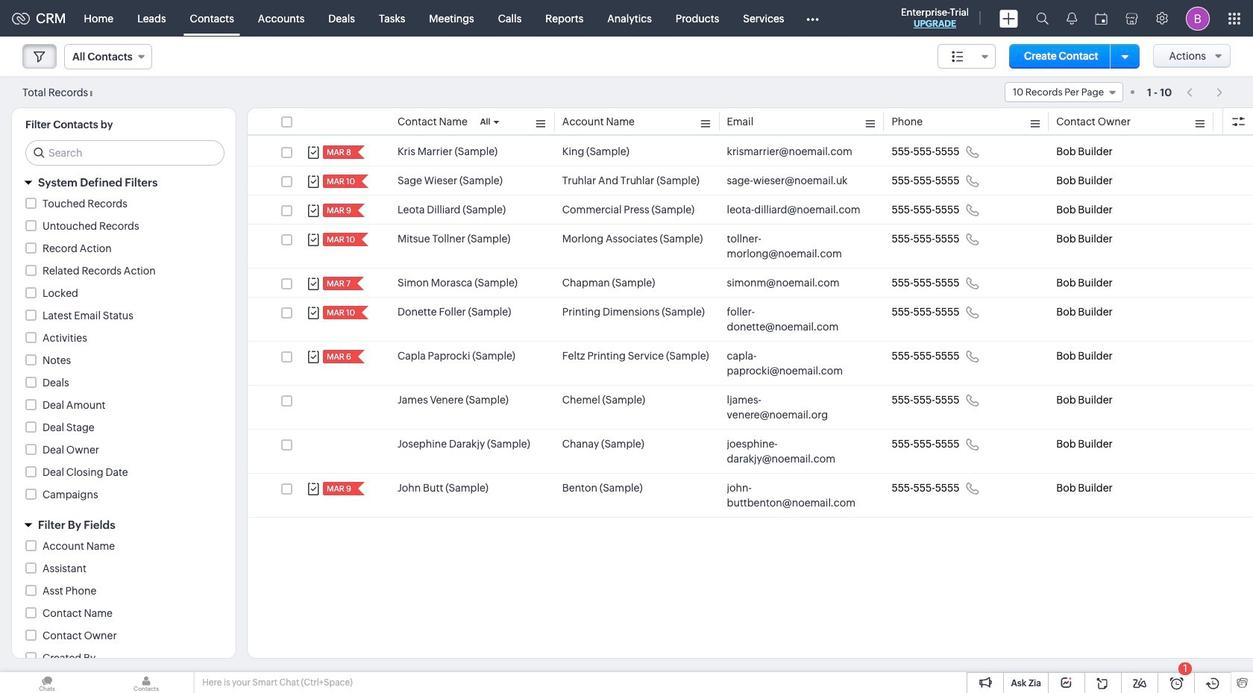 Task type: locate. For each thing, give the bounding box(es) containing it.
search element
[[1028, 0, 1058, 37]]

row group
[[248, 137, 1254, 518]]

Other Modules field
[[797, 6, 829, 30]]

search image
[[1037, 12, 1049, 25]]

None field
[[64, 44, 152, 69], [938, 44, 996, 69], [1005, 82, 1124, 102], [64, 44, 152, 69], [1005, 82, 1124, 102]]

none field size
[[938, 44, 996, 69]]

loading image
[[90, 91, 98, 96]]

logo image
[[12, 12, 30, 24]]

navigation
[[1180, 81, 1231, 103]]



Task type: vqa. For each thing, say whether or not it's contained in the screenshot.
second 0 from the right
no



Task type: describe. For each thing, give the bounding box(es) containing it.
profile element
[[1178, 0, 1219, 36]]

size image
[[952, 50, 964, 63]]

calendar image
[[1096, 12, 1108, 24]]

signals element
[[1058, 0, 1087, 37]]

Search text field
[[26, 141, 224, 165]]

profile image
[[1187, 6, 1211, 30]]

contacts image
[[99, 672, 193, 693]]

signals image
[[1067, 12, 1078, 25]]

create menu element
[[991, 0, 1028, 36]]

create menu image
[[1000, 9, 1019, 27]]

chats image
[[0, 672, 94, 693]]



